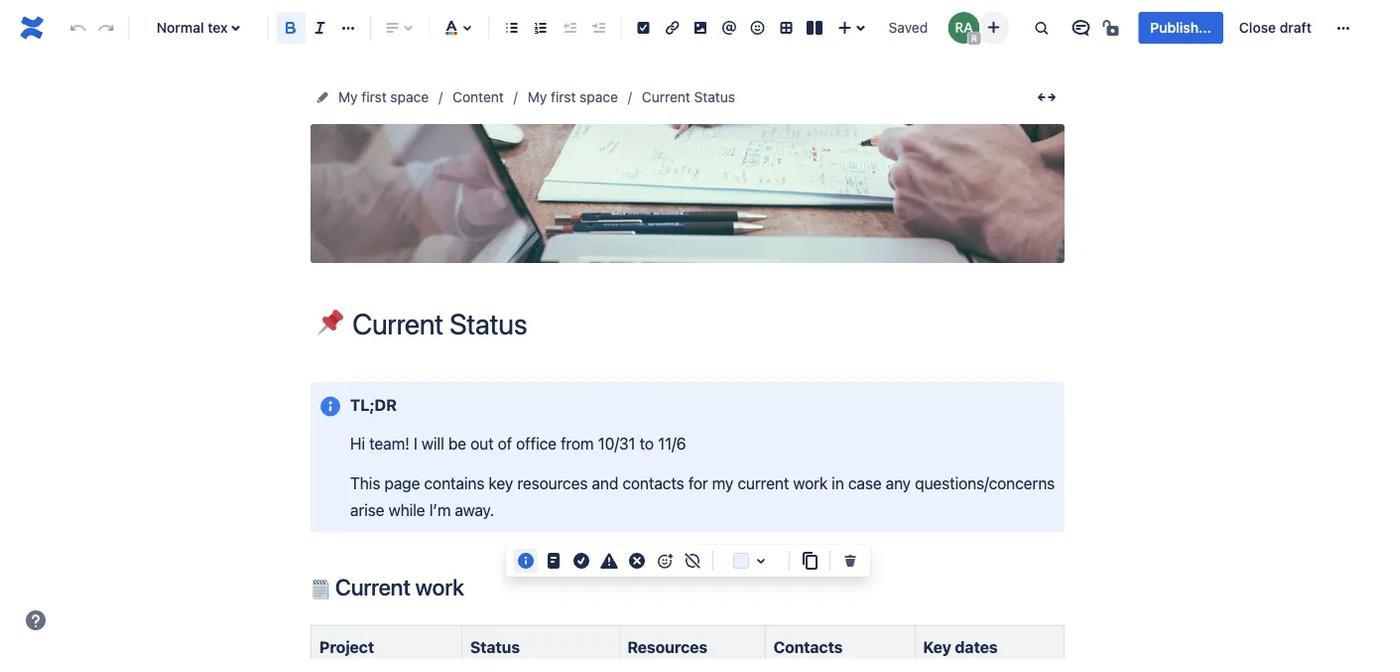 Task type: describe. For each thing, give the bounding box(es) containing it.
indent tab image
[[586, 16, 610, 40]]

this page contains key resources and contacts for my current work in case any questions/concerns arise while i'm away.
[[350, 473, 1059, 519]]

more image
[[1332, 16, 1356, 40]]

case
[[848, 473, 882, 492]]

invite to edit image
[[982, 15, 1006, 39]]

arise
[[350, 500, 385, 519]]

numbered list ⌘⇧7 image
[[529, 16, 553, 40]]

normal text button
[[137, 6, 260, 50]]

copy image
[[798, 549, 822, 573]]

1 my first space link from the left
[[338, 85, 429, 109]]

11/6
[[658, 434, 686, 453]]

close
[[1240, 19, 1277, 36]]

space for first my first space link from right
[[580, 89, 618, 105]]

status inside "main content area, start typing to enter text." text field
[[470, 637, 520, 656]]

layouts image
[[803, 16, 827, 40]]

to
[[640, 434, 654, 453]]

office
[[516, 434, 557, 453]]

move this page image
[[315, 89, 331, 105]]

my
[[712, 473, 734, 492]]

update header image button
[[616, 169, 760, 218]]

close draft
[[1240, 19, 1312, 36]]

my first space for 2nd my first space link from right
[[338, 89, 429, 105]]

publish... button
[[1139, 12, 1224, 44]]

while
[[389, 500, 425, 519]]

contacts
[[623, 473, 685, 492]]

bold ⌘b image
[[279, 16, 303, 40]]

10/31
[[598, 434, 636, 453]]

normal
[[157, 19, 204, 36]]

help image
[[24, 608, 48, 632]]

team!
[[369, 434, 410, 453]]

editor add emoji image
[[653, 549, 677, 573]]

error image
[[625, 549, 649, 573]]

2 my first space link from the left
[[528, 85, 618, 109]]

be
[[448, 434, 466, 453]]

from
[[561, 434, 594, 453]]

header
[[670, 201, 713, 217]]

current status link
[[642, 85, 736, 109]]

comment icon image
[[1069, 16, 1093, 40]]

key
[[923, 637, 952, 656]]

away.
[[455, 500, 494, 519]]

resources
[[628, 637, 708, 656]]

link image
[[660, 16, 684, 40]]

hi team! i will be out of office from 10/31 to 11/6
[[350, 434, 686, 453]]

normal text
[[157, 19, 233, 36]]

make page full-width image
[[1035, 85, 1059, 109]]

this
[[350, 473, 380, 492]]

current
[[738, 473, 789, 492]]

more formatting image
[[337, 16, 360, 40]]

success image
[[570, 549, 594, 573]]

image
[[717, 201, 754, 217]]

dates
[[955, 637, 998, 656]]

close draft button
[[1228, 12, 1324, 44]]

in
[[832, 473, 844, 492]]

content
[[453, 89, 504, 105]]

italic ⌘i image
[[308, 16, 332, 40]]

redo ⌘⇧z image
[[94, 16, 118, 40]]

current status
[[642, 89, 736, 105]]

out
[[471, 434, 494, 453]]

i
[[414, 434, 418, 453]]

warning image
[[597, 549, 621, 573]]

action item image
[[632, 16, 656, 40]]



Task type: locate. For each thing, give the bounding box(es) containing it.
confluence image
[[16, 12, 48, 44], [16, 12, 48, 44]]

space for 2nd my first space link from right
[[390, 89, 429, 105]]

Main content area, start typing to enter text. text field
[[299, 382, 1077, 660]]

0 horizontal spatial my first space
[[338, 89, 429, 105]]

text
[[208, 19, 233, 36]]

current up the project
[[335, 573, 411, 600]]

my right 'move this page' image in the top of the page
[[338, 89, 358, 105]]

0 horizontal spatial my first space link
[[338, 85, 429, 109]]

1 horizontal spatial work
[[793, 473, 828, 492]]

1 my from the left
[[338, 89, 358, 105]]

work inside this page contains key resources and contacts for my current work in case any questions/concerns arise while i'm away.
[[793, 473, 828, 492]]

current down link icon
[[642, 89, 691, 105]]

0 horizontal spatial space
[[390, 89, 429, 105]]

my first space right 'move this page' image in the top of the page
[[338, 89, 429, 105]]

current for current work
[[335, 573, 411, 600]]

emoji image
[[746, 16, 770, 40]]

1 horizontal spatial first
[[551, 89, 576, 105]]

any
[[886, 473, 911, 492]]

status down "add image, video, or file"
[[694, 89, 736, 105]]

0 horizontal spatial first
[[362, 89, 387, 105]]

my first space
[[338, 89, 429, 105], [528, 89, 618, 105]]

hi
[[350, 434, 365, 453]]

outdent ⇧tab image
[[558, 16, 581, 40]]

panel info image
[[319, 394, 342, 418]]

note image
[[542, 549, 566, 573]]

1 horizontal spatial current
[[642, 89, 691, 105]]

2 my from the left
[[528, 89, 547, 105]]

0 vertical spatial work
[[793, 473, 828, 492]]

1 vertical spatial work
[[416, 573, 464, 600]]

status down info image
[[470, 637, 520, 656]]

update header image
[[622, 201, 754, 217]]

current
[[642, 89, 691, 105], [335, 573, 411, 600]]

work
[[793, 473, 828, 492], [416, 573, 464, 600]]

1 horizontal spatial status
[[694, 89, 736, 105]]

status
[[694, 89, 736, 105], [470, 637, 520, 656]]

first right 'move this page' image in the top of the page
[[362, 89, 387, 105]]

space
[[390, 89, 429, 105], [580, 89, 618, 105]]

1 horizontal spatial my
[[528, 89, 547, 105]]

work down i'm
[[416, 573, 464, 600]]

0 horizontal spatial my
[[338, 89, 358, 105]]

first
[[362, 89, 387, 105], [551, 89, 576, 105]]

0 horizontal spatial work
[[416, 573, 464, 600]]

ruby anderson image
[[948, 12, 980, 44]]

contains
[[424, 473, 485, 492]]

key dates
[[923, 637, 998, 656]]

1 horizontal spatial space
[[580, 89, 618, 105]]

find and replace image
[[1030, 16, 1053, 40]]

publish...
[[1151, 19, 1212, 36]]

tl;dr
[[350, 395, 397, 414]]

1 vertical spatial current
[[335, 573, 411, 600]]

mention image
[[717, 16, 741, 40]]

no restrictions image
[[1101, 16, 1125, 40]]

:pushpin: image
[[318, 310, 343, 335], [318, 310, 343, 335]]

table image
[[774, 16, 798, 40]]

my right content
[[528, 89, 547, 105]]

space down the indent tab image
[[580, 89, 618, 105]]

for
[[689, 473, 708, 492]]

page
[[385, 473, 420, 492]]

1 first from the left
[[362, 89, 387, 105]]

draft
[[1280, 19, 1312, 36]]

first for 2nd my first space link from right
[[362, 89, 387, 105]]

1 horizontal spatial my first space link
[[528, 85, 618, 109]]

my
[[338, 89, 358, 105], [528, 89, 547, 105]]

0 horizontal spatial current
[[335, 573, 411, 600]]

current work
[[331, 573, 464, 600]]

update
[[622, 201, 667, 217]]

i'm
[[429, 500, 451, 519]]

Give this page a title text field
[[352, 308, 1065, 340]]

1 space from the left
[[390, 89, 429, 105]]

key
[[489, 473, 513, 492]]

add image, video, or file image
[[689, 16, 713, 40]]

my for first my first space link from right
[[528, 89, 547, 105]]

first for first my first space link from right
[[551, 89, 576, 105]]

my first space for first my first space link from right
[[528, 89, 618, 105]]

remove image
[[839, 549, 862, 573]]

info image
[[514, 549, 538, 573]]

will
[[422, 434, 444, 453]]

2 my first space from the left
[[528, 89, 618, 105]]

current inside "main content area, start typing to enter text." text field
[[335, 573, 411, 600]]

0 vertical spatial status
[[694, 89, 736, 105]]

project
[[320, 637, 374, 656]]

and
[[592, 473, 619, 492]]

0 horizontal spatial status
[[470, 637, 520, 656]]

background color image
[[749, 549, 773, 573]]

my for 2nd my first space link from right
[[338, 89, 358, 105]]

1 vertical spatial status
[[470, 637, 520, 656]]

bullet list ⌘⇧8 image
[[500, 16, 524, 40]]

content link
[[453, 85, 504, 109]]

questions/concerns
[[915, 473, 1055, 492]]

saved
[[889, 19, 928, 36]]

current for current status
[[642, 89, 691, 105]]

1 horizontal spatial my first space
[[528, 89, 618, 105]]

0 vertical spatial current
[[642, 89, 691, 105]]

my first space down outdent ⇧tab 'icon'
[[528, 89, 618, 105]]

2 space from the left
[[580, 89, 618, 105]]

first down outdent ⇧tab 'icon'
[[551, 89, 576, 105]]

work left in
[[793, 473, 828, 492]]

of
[[498, 434, 512, 453]]

remove emoji image
[[681, 549, 705, 573]]

contacts
[[774, 637, 843, 656]]

my first space link
[[338, 85, 429, 109], [528, 85, 618, 109]]

space left content
[[390, 89, 429, 105]]

2 first from the left
[[551, 89, 576, 105]]

resources
[[517, 473, 588, 492]]

1 my first space from the left
[[338, 89, 429, 105]]

my first space link right 'move this page' image in the top of the page
[[338, 85, 429, 109]]

my first space link down outdent ⇧tab 'icon'
[[528, 85, 618, 109]]

undo ⌘z image
[[66, 16, 90, 40]]

:notepad_spiral: image
[[311, 580, 331, 599], [311, 580, 331, 599]]



Task type: vqa. For each thing, say whether or not it's contained in the screenshot.
easy at left
no



